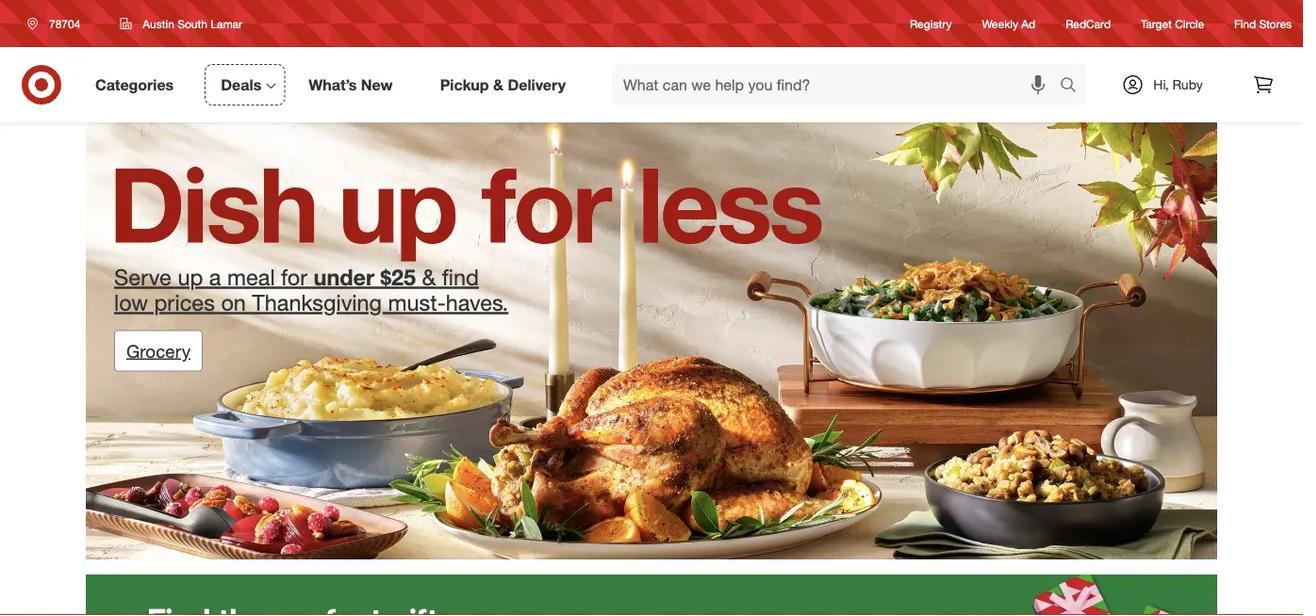 Task type: describe. For each thing, give the bounding box(es) containing it.
prices
[[154, 289, 215, 316]]

& inside & find low prices on thanksgiving must-haves.
[[422, 264, 436, 291]]

78704 button
[[15, 7, 100, 41]]

lamar
[[211, 17, 242, 31]]

target
[[1141, 16, 1172, 31]]

stores
[[1259, 16, 1292, 31]]

grocery button
[[114, 331, 203, 372]]

up
[[178, 264, 203, 291]]

thanksgiving
[[252, 289, 382, 316]]

austin south lamar button
[[108, 7, 255, 41]]

registry
[[910, 16, 952, 31]]

registry link
[[910, 15, 952, 32]]

serve
[[114, 264, 172, 291]]

must-
[[388, 289, 446, 316]]

austin
[[143, 17, 174, 31]]

find
[[1234, 16, 1256, 31]]

find
[[442, 264, 479, 291]]

new
[[361, 75, 393, 94]]

find stores link
[[1234, 15, 1292, 32]]

78704
[[49, 17, 80, 31]]

weekly ad link
[[982, 15, 1035, 32]]

redcard link
[[1066, 15, 1111, 32]]

redcard
[[1066, 16, 1111, 31]]

pickup & delivery
[[440, 75, 566, 94]]



Task type: vqa. For each thing, say whether or not it's contained in the screenshot.
"Find Stores"
yes



Task type: locate. For each thing, give the bounding box(es) containing it.
advertisement region
[[86, 575, 1217, 616]]

hi,
[[1153, 76, 1169, 93]]

&
[[493, 75, 503, 94], [422, 264, 436, 291]]

categories link
[[79, 64, 197, 106]]

for
[[281, 264, 307, 291]]

what's new
[[309, 75, 393, 94]]

1 vertical spatial &
[[422, 264, 436, 291]]

search
[[1051, 77, 1097, 96]]

weekly ad
[[982, 16, 1035, 31]]

target circle
[[1141, 16, 1204, 31]]

weekly
[[982, 16, 1018, 31]]

1 horizontal spatial &
[[493, 75, 503, 94]]

pickup
[[440, 75, 489, 94]]

$25
[[380, 264, 416, 291]]

find stores
[[1234, 16, 1292, 31]]

grocery
[[126, 340, 190, 362]]

deals
[[221, 75, 261, 94]]

0 horizontal spatial &
[[422, 264, 436, 291]]

on
[[221, 289, 246, 316]]

What can we help you find? suggestions appear below search field
[[612, 64, 1065, 106]]

serve up a meal for under $25
[[114, 264, 416, 291]]

& right "pickup"
[[493, 75, 503, 94]]

ad
[[1021, 16, 1035, 31]]

0 vertical spatial &
[[493, 75, 503, 94]]

what's
[[309, 75, 357, 94]]

dish up for less image
[[86, 123, 1217, 560]]

meal
[[227, 264, 275, 291]]

target circle link
[[1141, 15, 1204, 32]]

pickup & delivery link
[[424, 64, 589, 106]]

delivery
[[508, 75, 566, 94]]

south
[[177, 17, 207, 31]]

austin south lamar
[[143, 17, 242, 31]]

low
[[114, 289, 148, 316]]

categories
[[95, 75, 174, 94]]

a
[[209, 264, 221, 291]]

what's new link
[[293, 64, 416, 106]]

circle
[[1175, 16, 1204, 31]]

hi, ruby
[[1153, 76, 1203, 93]]

haves.
[[446, 289, 508, 316]]

ruby
[[1172, 76, 1203, 93]]

& find low prices on thanksgiving must-haves.
[[114, 264, 508, 316]]

& right $25
[[422, 264, 436, 291]]

under
[[314, 264, 374, 291]]

search button
[[1051, 64, 1097, 109]]

deals link
[[205, 64, 285, 106]]



